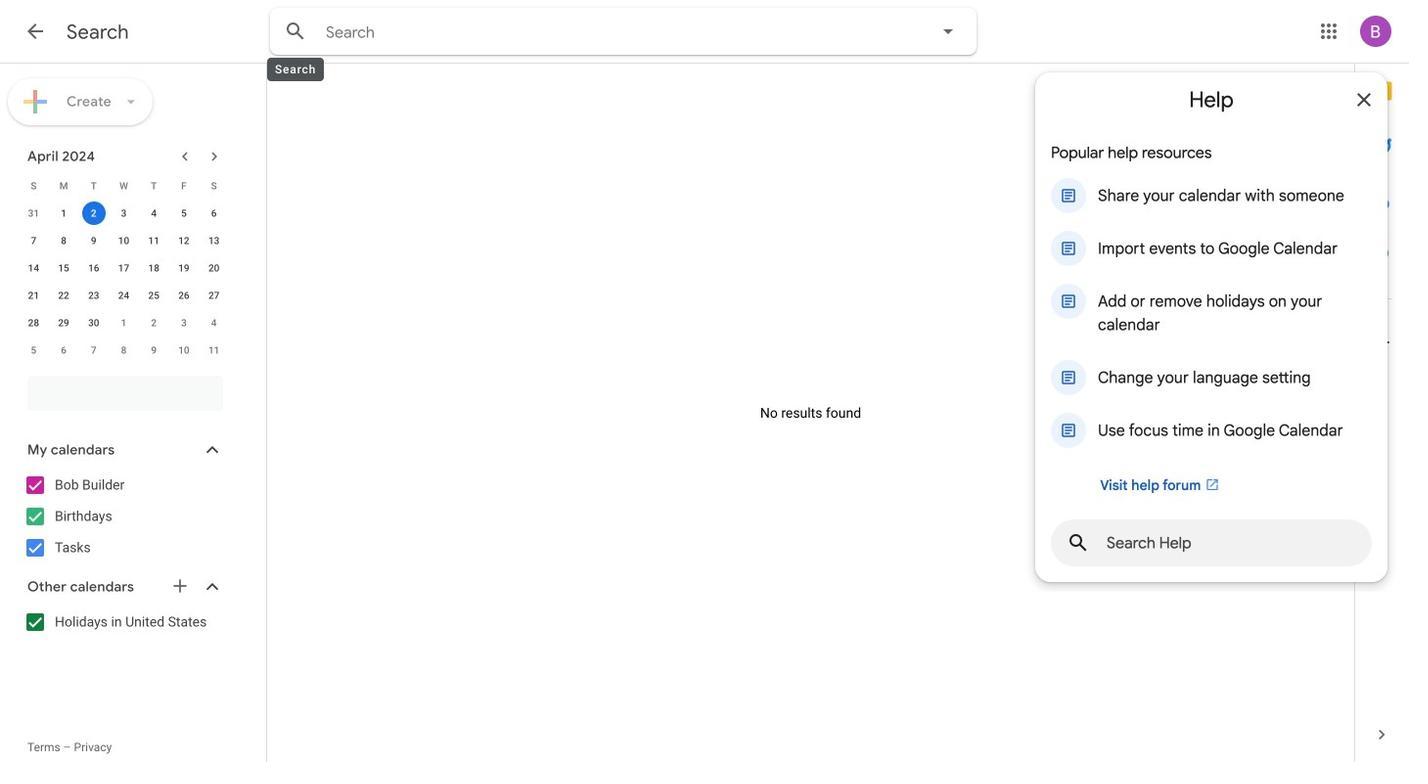 Task type: locate. For each thing, give the bounding box(es) containing it.
29 element
[[52, 311, 75, 335]]

row down 3 element
[[19, 227, 229, 255]]

16 element
[[82, 257, 106, 280]]

may 1 element
[[112, 311, 136, 335]]

4 row from the top
[[19, 255, 229, 282]]

12 element
[[172, 229, 196, 253]]

7 element
[[22, 229, 45, 253]]

5 row from the top
[[19, 282, 229, 309]]

row up may 1 element
[[19, 282, 229, 309]]

may 2 element
[[142, 311, 166, 335]]

26 element
[[172, 284, 196, 307]]

may 9 element
[[142, 339, 166, 362]]

3 row from the top
[[19, 227, 229, 255]]

5 element
[[172, 202, 196, 225]]

row up 24 element at the top of page
[[19, 255, 229, 282]]

heading
[[67, 20, 129, 45]]

none search field search for people
[[0, 368, 243, 411]]

9 element
[[82, 229, 106, 253]]

1 element
[[52, 202, 75, 225]]

Search for people text field
[[39, 376, 211, 411]]

may 7 element
[[82, 339, 106, 362]]

30 element
[[82, 311, 106, 335]]

19 element
[[172, 257, 196, 280]]

row down 24 element at the top of page
[[19, 309, 229, 337]]

1 row from the top
[[19, 172, 229, 200]]

None search field
[[270, 8, 977, 55], [0, 368, 243, 411], [270, 8, 977, 55]]

Search text field
[[326, 23, 882, 43]]

row up 3 element
[[19, 172, 229, 200]]

row
[[19, 172, 229, 200], [19, 200, 229, 227], [19, 227, 229, 255], [19, 255, 229, 282], [19, 282, 229, 309], [19, 309, 229, 337], [19, 337, 229, 364]]

row down may 1 element
[[19, 337, 229, 364]]

row group
[[19, 200, 229, 364]]

march 31 element
[[22, 202, 45, 225]]

cell
[[79, 200, 109, 227]]

7 row from the top
[[19, 337, 229, 364]]

14 element
[[22, 257, 45, 280]]

cell inside april 2024 grid
[[79, 200, 109, 227]]

row up 10 element
[[19, 200, 229, 227]]

search image
[[276, 12, 315, 51]]

may 11 element
[[202, 339, 226, 362]]

21 element
[[22, 284, 45, 307]]

6 row from the top
[[19, 309, 229, 337]]

tab list
[[1356, 64, 1410, 708]]

go back image
[[23, 20, 47, 43]]



Task type: describe. For each thing, give the bounding box(es) containing it.
may 3 element
[[172, 311, 196, 335]]

27 element
[[202, 284, 226, 307]]

20 element
[[202, 257, 226, 280]]

28 element
[[22, 311, 45, 335]]

my calendars list
[[4, 470, 243, 564]]

13 element
[[202, 229, 226, 253]]

3 element
[[112, 202, 136, 225]]

search options image
[[929, 12, 968, 51]]

4 element
[[142, 202, 166, 225]]

2, today element
[[82, 202, 106, 225]]

add other calendars image
[[170, 577, 190, 596]]

18 element
[[142, 257, 166, 280]]

10 element
[[112, 229, 136, 253]]

may 4 element
[[202, 311, 226, 335]]

23 element
[[82, 284, 106, 307]]

24 element
[[112, 284, 136, 307]]

25 element
[[142, 284, 166, 307]]

may 5 element
[[22, 339, 45, 362]]

may 6 element
[[52, 339, 75, 362]]

may 10 element
[[172, 339, 196, 362]]

6 element
[[202, 202, 226, 225]]

11 element
[[142, 229, 166, 253]]

april 2024 grid
[[19, 172, 229, 364]]

8 element
[[52, 229, 75, 253]]

15 element
[[52, 257, 75, 280]]

17 element
[[112, 257, 136, 280]]

22 element
[[52, 284, 75, 307]]

may 8 element
[[112, 339, 136, 362]]

2 row from the top
[[19, 200, 229, 227]]



Task type: vqa. For each thing, say whether or not it's contained in the screenshot.
28 Element
yes



